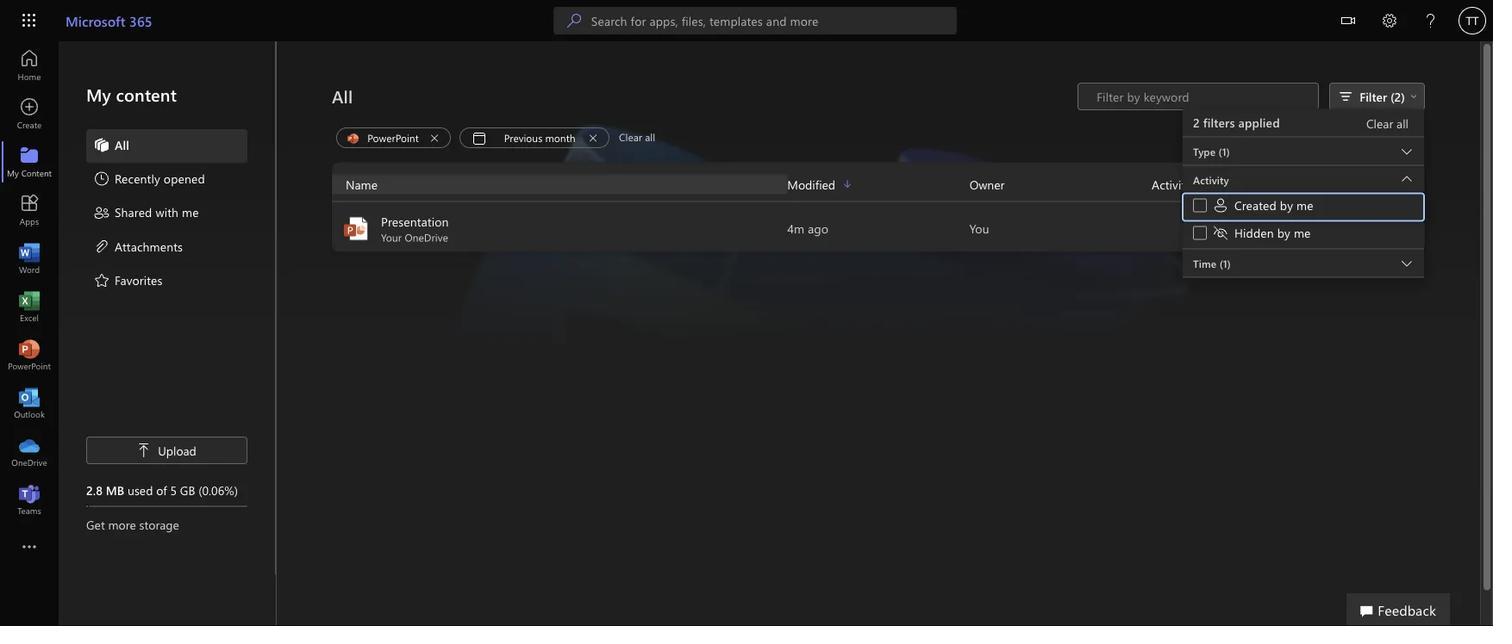 Task type: vqa. For each thing, say whether or not it's contained in the screenshot.
application
no



Task type: locate. For each thing, give the bounding box(es) containing it.
your
[[381, 231, 402, 244]]

1 horizontal spatial all
[[332, 85, 353, 108]]

1 vertical spatial all
[[115, 137, 129, 153]]

all
[[332, 85, 353, 108], [115, 137, 129, 153]]

me
[[1297, 197, 1314, 213], [182, 204, 199, 220], [1294, 225, 1311, 241]]

2.8
[[86, 482, 103, 498]]

4m
[[788, 221, 805, 237]]

clear
[[1367, 116, 1394, 132], [619, 130, 642, 144]]

by inside hidden by me element
[[1278, 225, 1291, 241]]

used
[[128, 482, 153, 498]]

0 horizontal spatial all
[[645, 130, 656, 144]]

hidden by me
[[1235, 225, 1311, 241]]

clear down filter
[[1367, 116, 1394, 132]]

clear all for the leftmost "clear all" button
[[619, 130, 656, 144]]

Filter by keyword text field
[[1095, 88, 1310, 105]]

1 horizontal spatial clear all
[[1367, 116, 1409, 132]]

(1) for time (1)
[[1220, 257, 1231, 271]]

attachments element
[[93, 238, 183, 258]]

recently opened
[[115, 171, 205, 186]]

clear all button
[[1362, 114, 1414, 133], [614, 128, 661, 148]]

previous
[[504, 131, 543, 144]]

(1) right time at the top of page
[[1220, 257, 1231, 271]]

apps image
[[21, 202, 38, 219]]

modified
[[788, 176, 836, 192]]

me for created by me
[[1297, 197, 1314, 213]]

0 vertical spatial all
[[332, 85, 353, 108]]

time (1)
[[1194, 257, 1231, 271]]

clear all
[[1367, 116, 1409, 132], [619, 130, 656, 144]]

feedback
[[1378, 601, 1437, 620]]

by inside created by me element
[[1280, 197, 1294, 213]]

me inside menu
[[182, 204, 199, 220]]

by for hidden
[[1278, 225, 1291, 241]]

clear all down the filter (2) 
[[1367, 116, 1409, 132]]

clear all right the month
[[619, 130, 656, 144]]

type (1)
[[1194, 145, 1230, 159]]

by
[[1280, 197, 1294, 213], [1278, 225, 1291, 241]]

all up recently
[[115, 137, 129, 153]]

powerpoint
[[368, 131, 419, 144]]

0 horizontal spatial clear all
[[619, 130, 656, 144]]

1 vertical spatial (1)
[[1220, 257, 1231, 271]]

clear right the month
[[619, 130, 642, 144]]

all
[[1397, 116, 1409, 132], [645, 130, 656, 144]]

by down "activity, column 4 of 4" column header on the right
[[1280, 197, 1294, 213]]

me down "activity, column 4 of 4" column header on the right
[[1297, 197, 1314, 213]]

hidden
[[1235, 225, 1274, 241]]

favorites element
[[93, 272, 163, 292]]

gb
[[180, 482, 195, 498]]

applied
[[1239, 115, 1280, 131]]

(2)
[[1391, 88, 1406, 104]]

presentation your onedrive
[[381, 214, 449, 244]]

1 horizontal spatial all
[[1397, 116, 1409, 132]]

0 horizontal spatial clear all button
[[614, 128, 661, 148]]

0 horizontal spatial clear
[[619, 130, 642, 144]]

with
[[156, 204, 179, 220]]

created by me
[[1235, 197, 1314, 213]]

clear all button right the month
[[614, 128, 661, 148]]

(1) right type
[[1219, 145, 1230, 159]]

created by me element
[[1212, 197, 1314, 214]]

0 horizontal spatial all
[[115, 137, 129, 153]]

my content image
[[21, 154, 38, 171]]

(1)
[[1219, 145, 1230, 159], [1220, 257, 1231, 271]]

1 horizontal spatial clear all button
[[1362, 114, 1414, 133]]

4m ago
[[788, 221, 829, 237]]

owner button
[[970, 175, 1152, 194]]

name button
[[332, 175, 788, 194]]

None search field
[[554, 7, 957, 34]]

tt
[[1466, 14, 1479, 27]]

menu containing all
[[86, 129, 247, 299]]

my content
[[86, 83, 177, 106]]

get more storage button
[[86, 517, 247, 534]]

all for right "clear all" button
[[1397, 116, 1409, 132]]

name presentation cell
[[332, 213, 788, 244]]

me for shared with me
[[182, 204, 199, 220]]

clear all button down the filter (2) 
[[1362, 114, 1414, 133]]

me right with
[[182, 204, 199, 220]]

 upload
[[137, 443, 196, 459]]

word image
[[21, 250, 38, 267]]

upload
[[158, 443, 196, 459]]

(0.06%)
[[199, 482, 238, 498]]

by down created by me
[[1278, 225, 1291, 241]]

by for created
[[1280, 197, 1294, 213]]

activity
[[1194, 173, 1230, 187], [1152, 176, 1192, 192]]

filter (2) 
[[1360, 88, 1418, 104]]

all inside menu
[[115, 137, 129, 153]]

home image
[[21, 57, 38, 74]]

0 horizontal spatial activity
[[1152, 176, 1192, 192]]

menu
[[86, 129, 247, 299], [1183, 166, 1425, 250], [1183, 194, 1425, 249]]

me for hidden by me
[[1294, 225, 1311, 241]]


[[1342, 14, 1356, 28]]

displaying 1 out of 4 files. status
[[1078, 83, 1320, 110]]

0 vertical spatial (1)
[[1219, 145, 1230, 159]]

1 vertical spatial by
[[1278, 225, 1291, 241]]

outlook image
[[21, 395, 38, 412]]

all up the 'powerpoint' button at the top left of the page
[[332, 85, 353, 108]]

me down created by me checkbox item on the right of the page
[[1294, 225, 1311, 241]]

activity inside column header
[[1152, 176, 1192, 192]]

navigation
[[0, 41, 59, 524]]

all element
[[93, 136, 129, 157]]

onedrive image
[[21, 443, 38, 461]]

row
[[332, 175, 1425, 202]]

created by me checkbox item
[[1183, 194, 1425, 221]]

365
[[129, 11, 152, 30]]

created
[[1235, 197, 1277, 213]]

0 vertical spatial by
[[1280, 197, 1294, 213]]



Task type: describe. For each thing, give the bounding box(es) containing it.
Search box. Suggestions appear as you type. search field
[[591, 7, 957, 34]]

1 horizontal spatial activity
[[1194, 173, 1230, 187]]

create image
[[21, 105, 38, 122]]

month
[[545, 131, 576, 144]]

powerpoint image
[[342, 215, 370, 243]]

time
[[1194, 257, 1217, 271]]

none search field inside microsoft 365 "banner"
[[554, 7, 957, 34]]

hidden by me checkbox item
[[1183, 221, 1425, 249]]

clear all for right "clear all" button
[[1367, 116, 1409, 132]]

menu inside my content left pane navigation navigation
[[86, 129, 247, 299]]

2
[[1194, 115, 1200, 131]]

previous month button
[[460, 128, 610, 148]]

mb
[[106, 482, 124, 498]]

(1) for type (1)
[[1219, 145, 1230, 159]]

favorites
[[115, 272, 163, 288]]

microsoft
[[66, 11, 126, 30]]

feedback button
[[1347, 594, 1450, 627]]

view more apps image
[[21, 540, 38, 557]]

tt button
[[1452, 0, 1494, 41]]

get more storage
[[86, 517, 179, 533]]

recently
[[115, 171, 160, 186]]

you
[[970, 221, 990, 237]]

of
[[156, 482, 167, 498]]

5
[[170, 482, 177, 498]]

filter
[[1360, 88, 1388, 104]]

my
[[86, 83, 111, 106]]

shared with me
[[115, 204, 199, 220]]

powerpoint button
[[336, 128, 451, 148]]

storage
[[139, 517, 179, 533]]

previous month
[[504, 131, 576, 144]]

presentation
[[381, 214, 449, 230]]

2.8 mb used of 5 gb (0.06%)
[[86, 482, 238, 498]]

hidden by me element
[[1212, 225, 1311, 242]]

shared with me element
[[93, 204, 199, 224]]

microsoft 365 banner
[[0, 0, 1494, 44]]

recently opened element
[[93, 170, 205, 191]]

2 filters applied
[[1194, 115, 1280, 131]]

excel image
[[21, 298, 38, 316]]

1 horizontal spatial clear
[[1367, 116, 1394, 132]]

more
[[108, 517, 136, 533]]


[[137, 444, 151, 458]]

shared
[[115, 204, 152, 220]]

all for the leftmost "clear all" button
[[645, 130, 656, 144]]

row containing name
[[332, 175, 1425, 202]]

microsoft 365
[[66, 11, 152, 30]]

type
[[1194, 145, 1216, 159]]

onedrive
[[405, 231, 448, 244]]

modified button
[[788, 175, 970, 194]]

 button
[[1328, 0, 1369, 44]]

activity, column 4 of 4 column header
[[1152, 175, 1425, 194]]

powerpoint image
[[21, 347, 38, 364]]

teams image
[[21, 492, 38, 509]]


[[1411, 93, 1418, 100]]

owner
[[970, 176, 1005, 192]]

name
[[346, 176, 378, 192]]

opened
[[164, 171, 205, 186]]

my content left pane navigation navigation
[[59, 41, 276, 575]]

content
[[116, 83, 177, 106]]

filters
[[1204, 115, 1235, 131]]

get
[[86, 517, 105, 533]]

attachments
[[115, 238, 183, 254]]

ago
[[808, 221, 829, 237]]



